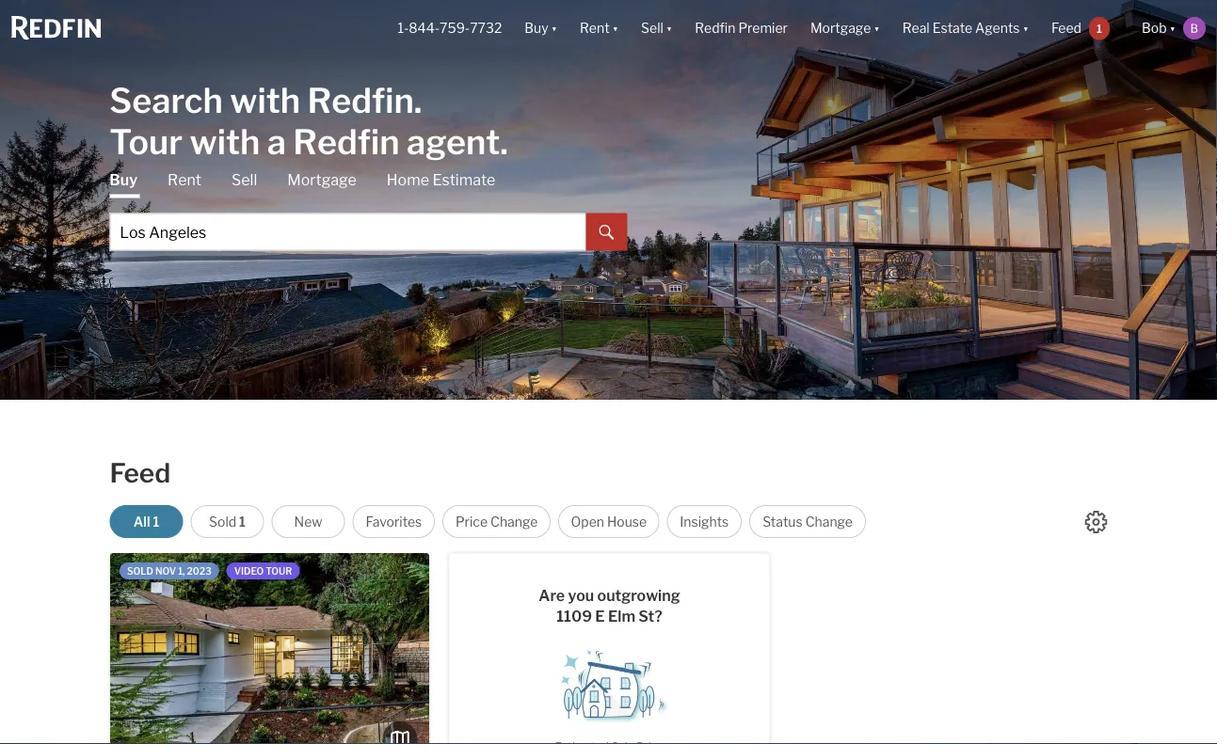 Task type: describe. For each thing, give the bounding box(es) containing it.
sell for sell ▾
[[641, 20, 664, 36]]

open
[[571, 514, 604, 530]]

search with redfin. tour with a redfin agent.
[[110, 80, 508, 162]]

rent ▾ button
[[569, 0, 630, 56]]

Price Change radio
[[443, 506, 551, 539]]

insights
[[680, 514, 729, 530]]

1-844-759-7732
[[398, 20, 502, 36]]

1-
[[398, 20, 409, 36]]

1 for all 1
[[153, 514, 159, 530]]

price change
[[456, 514, 538, 530]]

tour
[[266, 566, 292, 577]]

search
[[110, 80, 223, 121]]

mortgage for mortgage
[[287, 171, 357, 189]]

change for price change
[[491, 514, 538, 530]]

favorites
[[366, 514, 422, 530]]

sold
[[209, 514, 236, 530]]

mortgage ▾
[[810, 20, 880, 36]]

mortgage for mortgage ▾
[[810, 20, 871, 36]]

nov
[[155, 566, 176, 577]]

sell ▾ button
[[641, 0, 672, 56]]

sold 1
[[209, 514, 246, 530]]

price
[[456, 514, 488, 530]]

tour
[[110, 121, 183, 162]]

▾ inside dropdown button
[[1023, 20, 1029, 36]]

redfin.
[[307, 80, 422, 121]]

Insights radio
[[667, 506, 742, 539]]

rent ▾
[[580, 20, 619, 36]]

0 horizontal spatial feed
[[110, 458, 171, 490]]

option group containing all
[[110, 506, 866, 539]]

mortgage link
[[287, 170, 357, 191]]

▾ for mortgage ▾
[[874, 20, 880, 36]]

agent.
[[407, 121, 508, 162]]

Sold radio
[[191, 506, 264, 539]]

st?
[[639, 607, 663, 626]]

are
[[539, 587, 565, 605]]

2023
[[187, 566, 212, 577]]

7732
[[470, 20, 502, 36]]

0 vertical spatial feed
[[1052, 20, 1082, 36]]

are you outgrowing 1109 e elm st?
[[539, 587, 680, 626]]

video tour
[[234, 566, 292, 577]]

buy for buy
[[110, 171, 138, 189]]

you
[[568, 587, 594, 605]]

estate
[[933, 20, 973, 36]]

redfin inside search with redfin. tour with a redfin agent.
[[293, 121, 400, 162]]

1,
[[178, 566, 185, 577]]

▾ for rent ▾
[[612, 20, 619, 36]]

home estimate
[[387, 171, 495, 189]]

tab list containing buy
[[110, 170, 627, 251]]

New radio
[[272, 506, 345, 539]]

sell link
[[232, 170, 257, 191]]

buy ▾
[[525, 20, 557, 36]]

2 horizontal spatial 1
[[1097, 21, 1102, 35]]

City, Address, School, Agent, ZIP search field
[[110, 213, 586, 251]]

redfin inside button
[[695, 20, 736, 36]]

rent ▾ button
[[580, 0, 619, 56]]



Task type: locate. For each thing, give the bounding box(es) containing it.
redfin premier button
[[684, 0, 799, 56]]

759-
[[440, 20, 470, 36]]

sell
[[641, 20, 664, 36], [232, 171, 257, 189]]

0 horizontal spatial redfin
[[293, 121, 400, 162]]

feed
[[1052, 20, 1082, 36], [110, 458, 171, 490]]

1-844-759-7732 link
[[398, 20, 502, 36]]

844-
[[409, 20, 440, 36]]

sell inside sell ▾ dropdown button
[[641, 20, 664, 36]]

user photo image
[[1183, 17, 1206, 40]]

3 ▾ from the left
[[666, 20, 672, 36]]

▾ left rent ▾
[[551, 20, 557, 36]]

1 left bob
[[1097, 21, 1102, 35]]

0 vertical spatial redfin
[[695, 20, 736, 36]]

status
[[763, 514, 803, 530]]

submit search image
[[599, 225, 614, 240]]

0 horizontal spatial mortgage
[[287, 171, 357, 189]]

buy down tour
[[110, 171, 138, 189]]

0 horizontal spatial sell
[[232, 171, 257, 189]]

buy
[[525, 20, 549, 36], [110, 171, 138, 189]]

buy right the 7732
[[525, 20, 549, 36]]

1 ▾ from the left
[[551, 20, 557, 36]]

1 vertical spatial mortgage
[[287, 171, 357, 189]]

1 horizontal spatial rent
[[580, 20, 610, 36]]

real estate agents ▾ button
[[891, 0, 1040, 56]]

status change
[[763, 514, 853, 530]]

change for status change
[[806, 514, 853, 530]]

mortgage inside dropdown button
[[810, 20, 871, 36]]

change right price
[[491, 514, 538, 530]]

estimate
[[433, 171, 495, 189]]

an image of a house image
[[549, 642, 670, 724]]

a
[[267, 121, 286, 162]]

all 1
[[133, 514, 159, 530]]

rent right buy ▾
[[580, 20, 610, 36]]

0 vertical spatial mortgage
[[810, 20, 871, 36]]

1 horizontal spatial change
[[806, 514, 853, 530]]

agents
[[975, 20, 1020, 36]]

▾ right agents
[[1023, 20, 1029, 36]]

with
[[230, 80, 300, 121], [190, 121, 260, 162]]

rent for rent
[[168, 171, 202, 189]]

feed right agents
[[1052, 20, 1082, 36]]

1
[[1097, 21, 1102, 35], [153, 514, 159, 530], [239, 514, 246, 530]]

▾ left sell ▾
[[612, 20, 619, 36]]

1 horizontal spatial 1
[[239, 514, 246, 530]]

mortgage
[[810, 20, 871, 36], [287, 171, 357, 189]]

buy inside tab list
[[110, 171, 138, 189]]

0 vertical spatial rent
[[580, 20, 610, 36]]

▾
[[551, 20, 557, 36], [612, 20, 619, 36], [666, 20, 672, 36], [874, 20, 880, 36], [1023, 20, 1029, 36], [1170, 20, 1176, 36]]

change inside radio
[[806, 514, 853, 530]]

rent
[[580, 20, 610, 36], [168, 171, 202, 189]]

real estate agents ▾
[[903, 20, 1029, 36]]

2 change from the left
[[806, 514, 853, 530]]

rent down tour
[[168, 171, 202, 189]]

sold nov 1, 2023
[[127, 566, 212, 577]]

buy for buy ▾
[[525, 20, 549, 36]]

open house
[[571, 514, 647, 530]]

rent link
[[168, 170, 202, 191]]

mortgage ▾ button
[[799, 0, 891, 56]]

bob ▾
[[1142, 20, 1176, 36]]

buy link
[[110, 170, 138, 198]]

sell for sell
[[232, 171, 257, 189]]

tab list
[[110, 170, 627, 251]]

premier
[[738, 20, 788, 36]]

Status Change radio
[[749, 506, 866, 539]]

sell right rent link
[[232, 171, 257, 189]]

elm
[[608, 607, 635, 626]]

▾ for sell ▾
[[666, 20, 672, 36]]

1 vertical spatial redfin
[[293, 121, 400, 162]]

0 horizontal spatial rent
[[168, 171, 202, 189]]

1 vertical spatial buy
[[110, 171, 138, 189]]

redfin up mortgage link
[[293, 121, 400, 162]]

change inside "option"
[[491, 514, 538, 530]]

1 right all
[[153, 514, 159, 530]]

rent inside tab list
[[168, 171, 202, 189]]

option group
[[110, 506, 866, 539]]

mortgage ▾ button
[[810, 0, 880, 56]]

0 horizontal spatial change
[[491, 514, 538, 530]]

buy ▾ button
[[513, 0, 569, 56]]

outgrowing
[[597, 587, 680, 605]]

sold
[[127, 566, 153, 577]]

new
[[294, 514, 322, 530]]

2 ▾ from the left
[[612, 20, 619, 36]]

All radio
[[110, 506, 183, 539]]

1 vertical spatial rent
[[168, 171, 202, 189]]

buy ▾ button
[[525, 0, 557, 56]]

1109
[[557, 607, 592, 626]]

mortgage up city, address, school, agent, zip search box
[[287, 171, 357, 189]]

▾ left 'real'
[[874, 20, 880, 36]]

feed up all
[[110, 458, 171, 490]]

mortgage left 'real'
[[810, 20, 871, 36]]

1 inside sold option
[[239, 514, 246, 530]]

home
[[387, 171, 429, 189]]

4 ▾ from the left
[[874, 20, 880, 36]]

bob
[[1142, 20, 1167, 36]]

1 for sold 1
[[239, 514, 246, 530]]

0 horizontal spatial buy
[[110, 171, 138, 189]]

real estate agents ▾ link
[[903, 0, 1029, 56]]

1 horizontal spatial redfin
[[695, 20, 736, 36]]

▾ for buy ▾
[[551, 20, 557, 36]]

video
[[234, 566, 264, 577]]

redfin
[[695, 20, 736, 36], [293, 121, 400, 162]]

5 ▾ from the left
[[1023, 20, 1029, 36]]

home estimate link
[[387, 170, 495, 191]]

▾ for bob ▾
[[1170, 20, 1176, 36]]

sell inside tab list
[[232, 171, 257, 189]]

e
[[595, 607, 605, 626]]

6 ▾ from the left
[[1170, 20, 1176, 36]]

real
[[903, 20, 930, 36]]

1 vertical spatial sell
[[232, 171, 257, 189]]

house
[[607, 514, 647, 530]]

sell right rent ▾
[[641, 20, 664, 36]]

Open House radio
[[558, 506, 659, 539]]

1 horizontal spatial mortgage
[[810, 20, 871, 36]]

1 change from the left
[[491, 514, 538, 530]]

redfin left premier
[[695, 20, 736, 36]]

buy inside dropdown button
[[525, 20, 549, 36]]

all
[[133, 514, 150, 530]]

photo of 4046 alta mesa dr, studio city, ca 91604 image
[[110, 554, 429, 745]]

change
[[491, 514, 538, 530], [806, 514, 853, 530]]

1 horizontal spatial feed
[[1052, 20, 1082, 36]]

Favorites radio
[[353, 506, 435, 539]]

redfin premier
[[695, 20, 788, 36]]

0 vertical spatial sell
[[641, 20, 664, 36]]

▾ right rent ▾
[[666, 20, 672, 36]]

sell ▾ button
[[630, 0, 684, 56]]

▾ right bob
[[1170, 20, 1176, 36]]

rent inside rent ▾ dropdown button
[[580, 20, 610, 36]]

sell ▾
[[641, 20, 672, 36]]

0 vertical spatial buy
[[525, 20, 549, 36]]

0 horizontal spatial 1
[[153, 514, 159, 530]]

1 vertical spatial feed
[[110, 458, 171, 490]]

1 inside all option
[[153, 514, 159, 530]]

1 right sold on the bottom left
[[239, 514, 246, 530]]

1 horizontal spatial sell
[[641, 20, 664, 36]]

change right status
[[806, 514, 853, 530]]

1 horizontal spatial buy
[[525, 20, 549, 36]]

rent for rent ▾
[[580, 20, 610, 36]]



Task type: vqa. For each thing, say whether or not it's contained in the screenshot.
'Status Change' radio
yes



